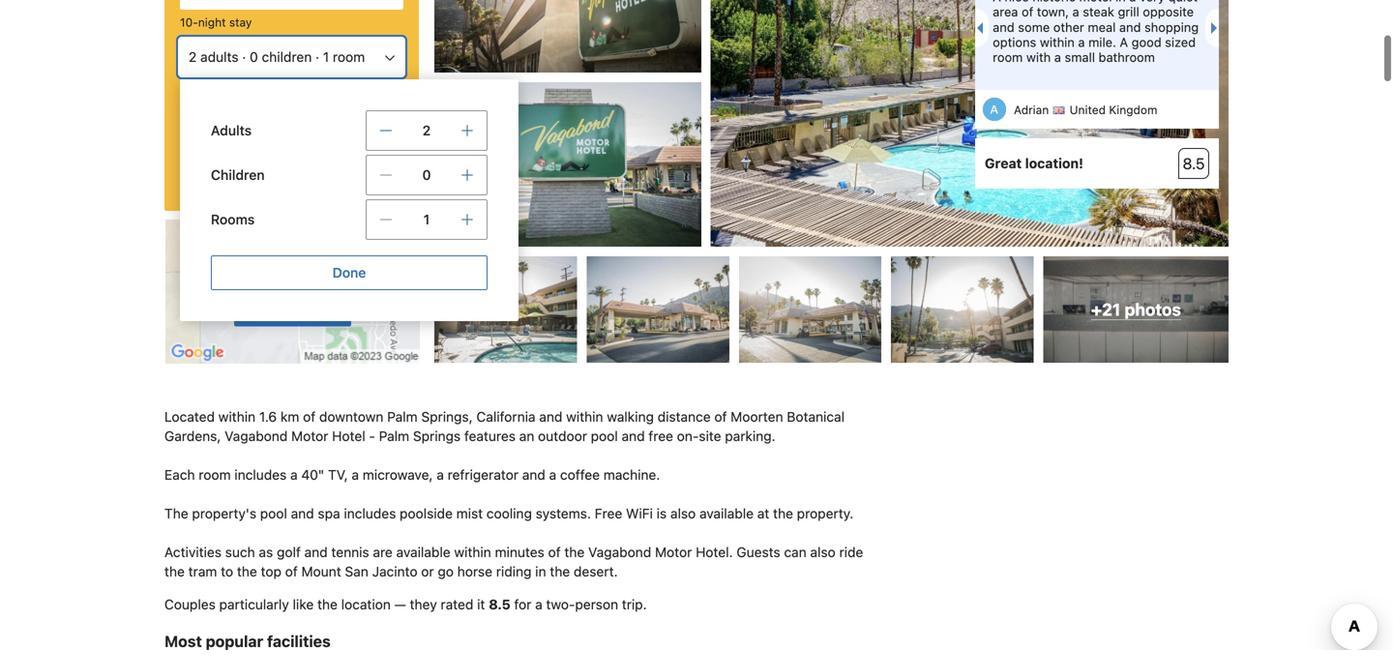 Task type: vqa. For each thing, say whether or not it's contained in the screenshot.
available to the top
yes



Task type: locate. For each thing, give the bounding box(es) containing it.
0 horizontal spatial 1
[[323, 49, 329, 65]]

for
[[271, 114, 286, 128], [514, 597, 531, 612]]

1 horizontal spatial 8.5
[[1183, 154, 1205, 173]]

1 inside button
[[323, 49, 329, 65]]

0 horizontal spatial ·
[[242, 49, 246, 65]]

1 horizontal spatial 1
[[423, 211, 430, 227]]

guests
[[737, 544, 780, 560]]

coffee
[[560, 467, 600, 483]]

in right riding
[[535, 564, 546, 580]]

1 vertical spatial a
[[1120, 35, 1128, 49]]

1 horizontal spatial 2
[[422, 122, 431, 138]]

vagabond up desert.
[[588, 544, 651, 560]]

night
[[198, 15, 226, 29]]

can
[[784, 544, 806, 560]]

in up grill
[[1115, 0, 1126, 4]]

of inside a nice historic motel in a very quiet area of town, a steak grill opposite and some other meal and shopping options within a mile. a good sized room with a small bathroom
[[1022, 5, 1033, 19]]

parking.
[[725, 428, 775, 444]]

1 horizontal spatial 0
[[422, 167, 431, 183]]

section
[[157, 0, 519, 365]]

town,
[[1037, 5, 1069, 19]]

poolside
[[400, 506, 453, 522]]

machine.
[[603, 467, 660, 483]]

tv,
[[328, 467, 348, 483]]

1 horizontal spatial a
[[1120, 35, 1128, 49]]

of down nice
[[1022, 5, 1033, 19]]

with
[[1026, 50, 1051, 64]]

available left at
[[699, 506, 754, 522]]

motor down km on the left of page
[[291, 428, 328, 444]]

the up two- on the bottom left of the page
[[550, 564, 570, 580]]

a up bathroom
[[1120, 35, 1128, 49]]

0 vertical spatial 0
[[250, 49, 258, 65]]

· right children
[[315, 49, 319, 65]]

0 horizontal spatial vagabond
[[225, 428, 288, 444]]

united kingdom
[[1070, 103, 1157, 117]]

1 vertical spatial vagabond
[[588, 544, 651, 560]]

also right can
[[810, 544, 836, 560]]

0
[[250, 49, 258, 65], [422, 167, 431, 183]]

within down 'other'
[[1040, 35, 1075, 49]]

available up or
[[396, 544, 450, 560]]

activities
[[164, 544, 221, 560]]

includes left 40"
[[234, 467, 287, 483]]

palm up springs at the left of page
[[387, 409, 418, 425]]

and down an
[[522, 467, 545, 483]]

is
[[657, 506, 667, 522]]

1 vertical spatial pool
[[260, 506, 287, 522]]

1 · from the left
[[242, 49, 246, 65]]

a up small
[[1078, 35, 1085, 49]]

some
[[1018, 20, 1050, 34]]

0 vertical spatial for
[[271, 114, 286, 128]]

1 vertical spatial includes
[[344, 506, 396, 522]]

a down springs at the left of page
[[437, 467, 444, 483]]

0 vertical spatial in
[[1115, 0, 1126, 4]]

options
[[993, 35, 1036, 49]]

includes
[[234, 467, 287, 483], [344, 506, 396, 522]]

0 vertical spatial a
[[993, 0, 1001, 4]]

0 vertical spatial vagabond
[[225, 428, 288, 444]]

the
[[164, 506, 188, 522]]

done
[[332, 265, 366, 281]]

trip.
[[622, 597, 647, 612]]

1 vertical spatial in
[[535, 564, 546, 580]]

room inside button
[[333, 49, 365, 65]]

a up grill
[[1129, 0, 1136, 4]]

previous image
[[971, 22, 983, 34]]

8.5
[[1183, 154, 1205, 173], [489, 597, 510, 612]]

a up area
[[993, 0, 1001, 4]]

at
[[757, 506, 769, 522]]

2 for 2 adults · 0 children · 1 room
[[189, 49, 197, 65]]

0 horizontal spatial room
[[199, 467, 231, 483]]

1 vertical spatial palm
[[379, 428, 409, 444]]

1 horizontal spatial room
[[333, 49, 365, 65]]

palm right -
[[379, 428, 409, 444]]

2
[[189, 49, 197, 65], [422, 122, 431, 138]]

for down riding
[[514, 597, 531, 612]]

2 inside button
[[189, 49, 197, 65]]

also
[[670, 506, 696, 522], [810, 544, 836, 560]]

systems.
[[536, 506, 591, 522]]

10-night stay
[[180, 15, 252, 29]]

1 horizontal spatial motor
[[655, 544, 692, 560]]

0 horizontal spatial in
[[535, 564, 546, 580]]

vagabond down 1.6
[[225, 428, 288, 444]]

good
[[1132, 35, 1161, 49]]

rated
[[441, 597, 473, 612]]

1 up done button
[[423, 211, 430, 227]]

2 horizontal spatial room
[[993, 50, 1023, 64]]

1.6
[[259, 409, 277, 425]]

1 vertical spatial for
[[514, 597, 531, 612]]

0 vertical spatial includes
[[234, 467, 287, 483]]

1 horizontal spatial includes
[[344, 506, 396, 522]]

and up the mount at bottom
[[304, 544, 328, 560]]

microwave,
[[363, 467, 433, 483]]

within up horse
[[454, 544, 491, 560]]

1 horizontal spatial vagabond
[[588, 544, 651, 560]]

palm
[[387, 409, 418, 425], [379, 428, 409, 444]]

0 horizontal spatial motor
[[291, 428, 328, 444]]

+21
[[1091, 300, 1121, 319]]

2 for 2
[[422, 122, 431, 138]]

1 horizontal spatial available
[[699, 506, 754, 522]]

1 vertical spatial 0
[[422, 167, 431, 183]]

available
[[699, 506, 754, 522], [396, 544, 450, 560]]

the right like
[[317, 597, 338, 612]]

room right the 'each'
[[199, 467, 231, 483]]

0 horizontal spatial 0
[[250, 49, 258, 65]]

an
[[519, 428, 534, 444]]

1 vertical spatial 2
[[422, 122, 431, 138]]

also right "is"
[[670, 506, 696, 522]]

i'm
[[197, 114, 214, 128]]

1 vertical spatial also
[[810, 544, 836, 560]]

each
[[164, 467, 195, 483]]

hotel
[[332, 428, 365, 444]]

1 horizontal spatial also
[[810, 544, 836, 560]]

—
[[394, 597, 406, 612]]

refrigerator
[[448, 467, 519, 483]]

location!
[[1025, 155, 1083, 171]]

opposite
[[1143, 5, 1194, 19]]

0 horizontal spatial also
[[670, 506, 696, 522]]

on-
[[677, 428, 699, 444]]

includes up are
[[344, 506, 396, 522]]

0 horizontal spatial for
[[271, 114, 286, 128]]

pool up as
[[260, 506, 287, 522]]

in
[[1115, 0, 1126, 4], [535, 564, 546, 580]]

section containing 2 adults · 0 children · 1 room
[[157, 0, 519, 365]]

vagabond
[[225, 428, 288, 444], [588, 544, 651, 560]]

desert.
[[574, 564, 618, 580]]

within inside a nice historic motel in a very quiet area of town, a steak grill opposite and some other meal and shopping options within a mile. a good sized room with a small bathroom
[[1040, 35, 1075, 49]]

room right children
[[333, 49, 365, 65]]

0 horizontal spatial 2
[[189, 49, 197, 65]]

the right at
[[773, 506, 793, 522]]

as
[[259, 544, 273, 560]]

1 vertical spatial available
[[396, 544, 450, 560]]

and
[[993, 20, 1014, 34], [1119, 20, 1141, 34], [539, 409, 562, 425], [622, 428, 645, 444], [522, 467, 545, 483], [291, 506, 314, 522], [304, 544, 328, 560]]

in inside located within 1.6 km of downtown palm springs, california and within walking distance of moorten botanical gardens, vagabond motor hotel - palm springs features an outdoor pool and free on-site parking. each room includes a 40" tv, a microwave, a refrigerator and a coffee machine. the property's pool and spa includes poolside mist cooling systems. free wifi is also available at the property. activities such as golf and tennis are available within minutes of the vagabond motor hotel. guests can also ride the tram to the top of mount san jacinto or go horse riding in the desert.
[[535, 564, 546, 580]]

spa
[[318, 506, 340, 522]]

and up outdoor
[[539, 409, 562, 425]]

motor down "is"
[[655, 544, 692, 560]]

great location!
[[985, 155, 1083, 171]]

1 vertical spatial motor
[[655, 544, 692, 560]]

0 vertical spatial 8.5
[[1183, 154, 1205, 173]]

the right to
[[237, 564, 257, 580]]

0 horizontal spatial available
[[396, 544, 450, 560]]

1 right children
[[323, 49, 329, 65]]

and down walking
[[622, 428, 645, 444]]

the down activities
[[164, 564, 185, 580]]

work
[[289, 114, 315, 128]]

room inside a nice historic motel in a very quiet area of town, a steak grill opposite and some other meal and shopping options within a mile. a good sized room with a small bathroom
[[993, 50, 1023, 64]]

0 horizontal spatial a
[[993, 0, 1001, 4]]

particularly
[[219, 597, 289, 612]]

mist
[[456, 506, 483, 522]]

a
[[1129, 0, 1136, 4], [1072, 5, 1079, 19], [1078, 35, 1085, 49], [1054, 50, 1061, 64], [290, 467, 298, 483], [352, 467, 359, 483], [437, 467, 444, 483], [549, 467, 556, 483], [535, 597, 542, 612]]

0 vertical spatial 2
[[189, 49, 197, 65]]

room down options
[[993, 50, 1023, 64]]

0 vertical spatial pool
[[591, 428, 618, 444]]

scored 8.5 element
[[1178, 148, 1209, 179]]

like
[[293, 597, 314, 612]]

· right adults
[[242, 49, 246, 65]]

of right minutes
[[548, 544, 561, 560]]

room inside located within 1.6 km of downtown palm springs, california and within walking distance of moorten botanical gardens, vagabond motor hotel - palm springs features an outdoor pool and free on-site parking. each room includes a 40" tv, a microwave, a refrigerator and a coffee machine. the property's pool and spa includes poolside mist cooling systems. free wifi is also available at the property. activities such as golf and tennis are available within minutes of the vagabond motor hotel. guests can also ride the tram to the top of mount san jacinto or go horse riding in the desert.
[[199, 467, 231, 483]]

1 vertical spatial 1
[[423, 211, 430, 227]]

a
[[993, 0, 1001, 4], [1120, 35, 1128, 49]]

pool down walking
[[591, 428, 618, 444]]

of right km on the left of page
[[303, 409, 316, 425]]

0 vertical spatial 1
[[323, 49, 329, 65]]

for left work
[[271, 114, 286, 128]]

1 horizontal spatial ·
[[315, 49, 319, 65]]

0 horizontal spatial 8.5
[[489, 597, 510, 612]]

jacinto
[[372, 564, 417, 580]]

1 horizontal spatial in
[[1115, 0, 1126, 4]]



Task type: describe. For each thing, give the bounding box(es) containing it.
mile.
[[1088, 35, 1116, 49]]

bathroom
[[1099, 50, 1155, 64]]

springs,
[[421, 409, 473, 425]]

photos
[[1125, 300, 1181, 319]]

0 inside button
[[250, 49, 258, 65]]

0 vertical spatial also
[[670, 506, 696, 522]]

outdoor
[[538, 428, 587, 444]]

2 · from the left
[[315, 49, 319, 65]]

within up outdoor
[[566, 409, 603, 425]]

hotel.
[[696, 544, 733, 560]]

top
[[261, 564, 281, 580]]

2 adults · 0 children · 1 room button
[[180, 39, 403, 75]]

they
[[410, 597, 437, 612]]

next image
[[1211, 22, 1223, 34]]

riding
[[496, 564, 532, 580]]

a up 'other'
[[1072, 5, 1079, 19]]

steak
[[1083, 5, 1114, 19]]

located within 1.6 km of downtown palm springs, california and within walking distance of moorten botanical gardens, vagabond motor hotel - palm springs features an outdoor pool and free on-site parking. each room includes a 40" tv, a microwave, a refrigerator and a coffee machine. the property's pool and spa includes poolside mist cooling systems. free wifi is also available at the property. activities such as golf and tennis are available within minutes of the vagabond motor hotel. guests can also ride the tram to the top of mount san jacinto or go horse riding in the desert.
[[164, 409, 867, 580]]

area
[[993, 5, 1018, 19]]

such
[[225, 544, 255, 560]]

great
[[985, 155, 1022, 171]]

adrian
[[1014, 103, 1049, 117]]

1 horizontal spatial pool
[[591, 428, 618, 444]]

children
[[211, 167, 265, 183]]

downtown
[[319, 409, 383, 425]]

location
[[341, 597, 391, 612]]

golf
[[277, 544, 301, 560]]

mount
[[301, 564, 341, 580]]

0 horizontal spatial includes
[[234, 467, 287, 483]]

motel
[[1079, 0, 1112, 4]]

springs
[[413, 428, 461, 444]]

moorten
[[731, 409, 783, 425]]

grill
[[1118, 5, 1139, 19]]

small
[[1065, 50, 1095, 64]]

10-
[[180, 15, 198, 29]]

meal
[[1088, 20, 1116, 34]]

a left two- on the bottom left of the page
[[535, 597, 542, 612]]

historic
[[1032, 0, 1076, 4]]

person
[[575, 597, 618, 612]]

0 vertical spatial motor
[[291, 428, 328, 444]]

0 vertical spatial palm
[[387, 409, 418, 425]]

other
[[1053, 20, 1084, 34]]

+21 photos link
[[1043, 256, 1229, 363]]

san
[[345, 564, 368, 580]]

couples
[[164, 597, 216, 612]]

are
[[373, 544, 393, 560]]

wifi
[[626, 506, 653, 522]]

+21 photos
[[1091, 300, 1181, 319]]

rooms
[[211, 211, 255, 227]]

to
[[221, 564, 233, 580]]

sized
[[1165, 35, 1196, 49]]

a right with
[[1054, 50, 1061, 64]]

the up desert.
[[564, 544, 585, 560]]

stay
[[229, 15, 252, 29]]

cooling
[[486, 506, 532, 522]]

minutes
[[495, 544, 544, 560]]

couples particularly like the location — they rated it 8.5 for a two-person trip.
[[164, 597, 647, 612]]

located
[[164, 409, 215, 425]]

quiet
[[1168, 0, 1198, 4]]

gardens,
[[164, 428, 221, 444]]

very
[[1140, 0, 1165, 4]]

km
[[280, 409, 299, 425]]

and down area
[[993, 20, 1014, 34]]

2 adults · 0 children · 1 room
[[189, 49, 365, 65]]

adults
[[211, 122, 252, 138]]

1 horizontal spatial for
[[514, 597, 531, 612]]

and down grill
[[1119, 20, 1141, 34]]

or
[[421, 564, 434, 580]]

0 vertical spatial available
[[699, 506, 754, 522]]

1 vertical spatial 8.5
[[489, 597, 510, 612]]

a left 'coffee'
[[549, 467, 556, 483]]

tram
[[188, 564, 217, 580]]

nice
[[1005, 0, 1029, 4]]

tennis
[[331, 544, 369, 560]]

40"
[[301, 467, 324, 483]]

travelling
[[217, 114, 267, 128]]

a nice historic motel in a very quiet area of town, a steak grill opposite and some other meal and shopping options within a mile. a good sized room with a small bathroom
[[993, 0, 1199, 64]]

in inside a nice historic motel in a very quiet area of town, a steak grill opposite and some other meal and shopping options within a mile. a good sized room with a small bathroom
[[1115, 0, 1126, 4]]

and left spa
[[291, 506, 314, 522]]

done button
[[211, 255, 488, 290]]

features
[[464, 428, 516, 444]]

i'm travelling for work
[[197, 114, 315, 128]]

horse
[[457, 564, 492, 580]]

property.
[[797, 506, 853, 522]]

a left 40"
[[290, 467, 298, 483]]

of down golf
[[285, 564, 298, 580]]

a right tv,
[[352, 467, 359, 483]]

-
[[369, 428, 375, 444]]

of up site
[[714, 409, 727, 425]]

distance
[[658, 409, 711, 425]]

free
[[649, 428, 673, 444]]

within left 1.6
[[218, 409, 255, 425]]

property's
[[192, 506, 256, 522]]

children
[[262, 49, 312, 65]]

ride
[[839, 544, 863, 560]]

0 horizontal spatial pool
[[260, 506, 287, 522]]

california
[[476, 409, 535, 425]]



